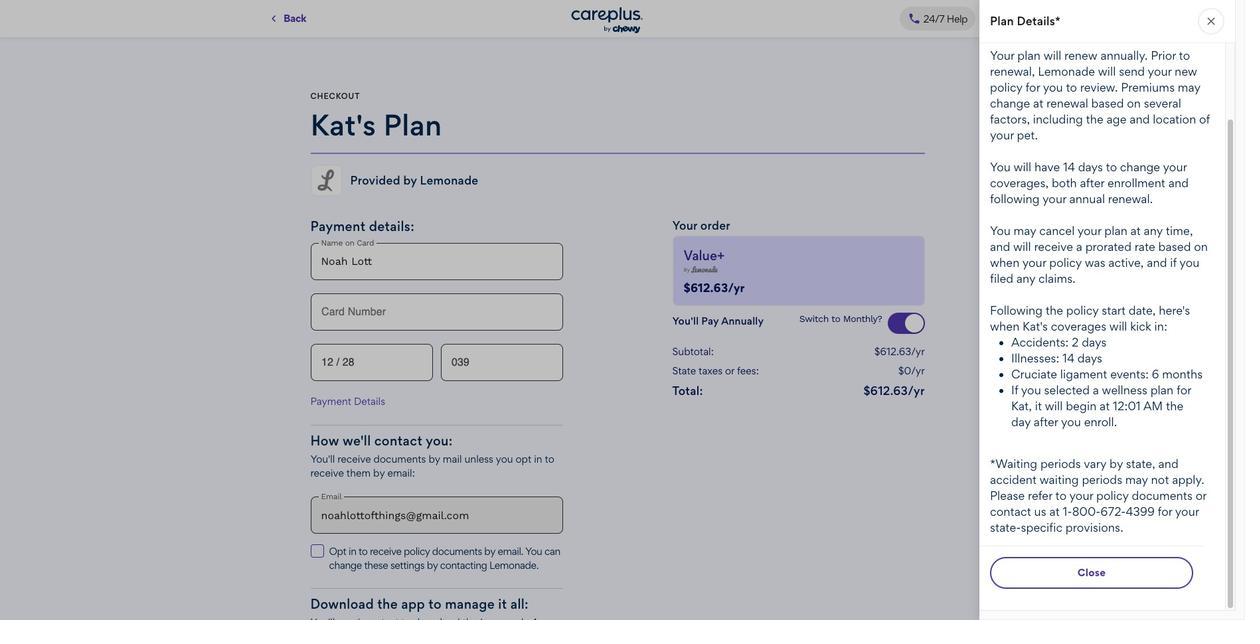 Task type: locate. For each thing, give the bounding box(es) containing it.
$ for state taxes or fees:
[[899, 364, 904, 377]]

and inside your plan will renew annually. prior to renewal, lemonade will send your new policy for you to review. premiums may change at renewal based on several factors, including the age and location of your pet.
[[1130, 112, 1150, 126]]

/ for total:
[[908, 384, 914, 398]]

by left mail
[[429, 453, 440, 465]]

and right 'age'
[[1130, 112, 1150, 126]]

after right day
[[1034, 415, 1059, 429]]

plan inside the "checkout kat's plan"
[[384, 107, 442, 142]]

documents up email:
[[374, 453, 426, 465]]

time,
[[1166, 224, 1193, 238]]

1 vertical spatial payment
[[311, 395, 351, 408]]

by right provided
[[404, 173, 417, 187]]

1 vertical spatial after
[[1034, 415, 1059, 429]]

the left the app
[[377, 597, 398, 612]]

receive up these
[[370, 545, 402, 558]]

you inside you may cancel your plan at any time, and will receive a prorated rate based on when your policy was active, and if you filed any claims.
[[990, 224, 1011, 238]]

0 vertical spatial a
[[1077, 240, 1083, 254]]

by left email.
[[484, 545, 496, 558]]

policy down renewal,
[[990, 80, 1023, 94]]

$
[[684, 281, 691, 295], [875, 345, 880, 358], [899, 364, 904, 377], [864, 384, 871, 398]]

any up "rate"
[[1144, 224, 1163, 238]]

1 payment from the top
[[311, 218, 366, 234]]

0 horizontal spatial plan
[[384, 107, 442, 142]]

2 vertical spatial for
[[1158, 505, 1173, 519]]

you up coverages,
[[990, 160, 1011, 174]]

days up ligament at the bottom right
[[1078, 351, 1103, 365]]

1 horizontal spatial plan
[[1105, 224, 1128, 238]]

renewal
[[1047, 96, 1089, 110]]

subtotal:
[[673, 345, 714, 358]]

for
[[1026, 80, 1041, 94], [1177, 383, 1192, 397], [1158, 505, 1173, 519]]

0 horizontal spatial may
[[1014, 224, 1037, 238]]

yr for state taxes or fees:
[[916, 364, 925, 377]]

1 vertical spatial lemonade
[[420, 173, 479, 187]]

0 vertical spatial your
[[990, 49, 1015, 62]]

, it will begin at 12:01 am the day after you enroll.
[[1012, 399, 1184, 429]]

672-
[[1101, 505, 1126, 519]]

or
[[725, 364, 735, 377], [1196, 489, 1207, 503]]

24/7 help button
[[900, 7, 976, 31]]

not
[[1152, 473, 1170, 487]]

2 vertical spatial may
[[1126, 473, 1148, 487]]

you inside "opt in to receive policy documents by email. you can change these settings by contacting lemonade."
[[526, 545, 542, 558]]

at
[[1034, 96, 1044, 110], [1131, 224, 1141, 238], [1100, 399, 1110, 413], [1050, 505, 1060, 519]]

1 vertical spatial periods
[[1082, 473, 1123, 487]]

or inside content element
[[725, 364, 735, 377]]

$ 612.63 / yr down 0
[[864, 384, 925, 398]]

plan
[[1018, 49, 1041, 62], [1105, 224, 1128, 238], [1151, 383, 1174, 397]]

0 horizontal spatial periods
[[1041, 457, 1081, 471]]

unless
[[465, 453, 494, 465]]

your
[[990, 49, 1015, 62], [673, 218, 698, 232]]

plan inside you may cancel your plan at any time, and will receive a prorated rate based on when your policy was active, and if you filed any claims.
[[1105, 224, 1128, 238]]

1 horizontal spatial lemonade
[[1038, 64, 1096, 78]]

0 vertical spatial it
[[1035, 399, 1042, 413]]

1 vertical spatial on
[[1194, 240, 1208, 254]]

payment details:
[[311, 218, 415, 234]]

1 horizontal spatial change
[[990, 96, 1031, 110]]

your down both
[[1043, 192, 1067, 206]]

at inside your plan will renew annually. prior to renewal, lemonade will send your new policy for you to review. premiums may change at renewal based on several factors, including the age and location of your pet.
[[1034, 96, 1044, 110]]

/
[[728, 281, 734, 295], [912, 345, 916, 358], [912, 364, 916, 377], [908, 384, 914, 398]]

you inside your plan will renew annually. prior to renewal, lemonade will send your new policy for you to review. premiums may change at renewal based on several factors, including the age and location of your pet.
[[1043, 80, 1063, 94]]

plan left details*
[[990, 14, 1014, 28]]

0 vertical spatial after
[[1080, 176, 1105, 190]]

$ 612.63 / yr down lemonade icon on the top of the page
[[684, 281, 745, 295]]

the right am
[[1166, 399, 1184, 413]]

in inside "opt in to receive policy documents by email. you can change these settings by contacting lemonade."
[[349, 545, 356, 558]]

lemonade image
[[691, 266, 718, 273]]

1 vertical spatial plan
[[1105, 224, 1128, 238]]

you down begin
[[1061, 415, 1081, 429]]

612.63
[[691, 281, 728, 295], [880, 345, 912, 358], [871, 384, 908, 398]]

documents down not
[[1132, 489, 1193, 503]]

14 inside accidents: 2 days illnesses: 14 days cruciate ligament events: 6 months
[[1063, 351, 1075, 365]]

1 horizontal spatial it
[[1035, 399, 1042, 413]]

monthly?
[[843, 313, 882, 324]]

None text field
[[311, 243, 563, 280], [311, 497, 563, 534], [311, 243, 563, 280], [311, 497, 563, 534]]

2 vertical spatial 612.63
[[871, 384, 908, 398]]

1 vertical spatial $ 612.63 / yr
[[875, 345, 925, 358]]

opt
[[516, 453, 532, 465]]

payment for payment details:
[[311, 218, 366, 234]]

0 vertical spatial periods
[[1041, 457, 1081, 471]]

1 horizontal spatial you'll
[[673, 315, 699, 327]]

your up enrollment in the right of the page
[[1163, 160, 1187, 174]]

0 vertical spatial days
[[1079, 160, 1103, 174]]

you inside you will have 14 days to change your coverages, both after enrollment and following your annual renewal.
[[990, 160, 1011, 174]]

0 vertical spatial or
[[725, 364, 735, 377]]

0 vertical spatial may
[[1178, 80, 1201, 94]]

1 vertical spatial kat
[[1012, 399, 1029, 413]]

may left cancel
[[1014, 224, 1037, 238]]

1 vertical spatial 612.63
[[880, 345, 912, 358]]

you up renewal
[[1043, 80, 1063, 94]]

policy inside your plan will renew annually. prior to renewal, lemonade will send your new policy for you to review. premiums may change at renewal based on several factors, including the age and location of your pet.
[[990, 80, 1023, 94]]

you'll inside how we'll contact you: you'll receive documents by mail unless you opt in to receive them by email:
[[311, 453, 335, 465]]

policy up settings on the left
[[404, 545, 430, 558]]

vary
[[1084, 457, 1107, 471]]

on down 'premiums'
[[1127, 96, 1141, 110]]

you for you will have 14 days to change your coverages, both after enrollment and following your annual renewal.
[[990, 160, 1011, 174]]

1 vertical spatial or
[[1196, 489, 1207, 503]]

receive inside "opt in to receive policy documents by email. you can change these settings by contacting lemonade."
[[370, 545, 402, 558]]

2 vertical spatial days
[[1078, 351, 1103, 365]]

0 horizontal spatial documents
[[374, 453, 426, 465]]

a
[[1077, 240, 1083, 254], [1093, 383, 1099, 397]]

plan
[[990, 14, 1014, 28], [384, 107, 442, 142]]

2 when from the top
[[990, 320, 1020, 333]]

when
[[990, 256, 1020, 270], [990, 320, 1020, 333]]

1 vertical spatial 14
[[1063, 351, 1075, 365]]

1 horizontal spatial contact
[[990, 505, 1032, 519]]

24/7
[[924, 12, 945, 25]]

6
[[1152, 367, 1160, 381]]

0 vertical spatial lemonade
[[1038, 64, 1096, 78]]

at up enroll. at bottom right
[[1100, 399, 1110, 413]]

you'll down how
[[311, 453, 335, 465]]

$ 612.63 / yr up 0
[[875, 345, 925, 358]]

yr down $ 0 / yr at the bottom right of page
[[914, 384, 925, 398]]

$ 0 / yr
[[899, 364, 925, 377]]

to up these
[[359, 545, 368, 558]]

for right the 4399
[[1158, 505, 1173, 519]]

by right settings on the left
[[427, 559, 438, 572]]

or inside *waiting periods vary by state, and accident waiting periods may not apply. please refer to your policy documents or contact us at 1-800-672-4399 for your state-specific provisions.
[[1196, 489, 1207, 503]]

kat up accidents: on the bottom right of the page
[[1023, 320, 1041, 333]]

1 vertical spatial you'll
[[311, 453, 335, 465]]

send
[[1119, 64, 1145, 78]]

2 horizontal spatial plan
[[1151, 383, 1174, 397]]

0 vertical spatial based
[[1092, 96, 1124, 110]]

it inside , it will begin at 12:01 am the day after you enroll.
[[1035, 399, 1042, 413]]

close image
[[1205, 15, 1218, 28]]

1 horizontal spatial any
[[1144, 224, 1163, 238]]

2 vertical spatial $ 612.63 / yr
[[864, 384, 925, 398]]

your inside your plan will renew annually. prior to renewal, lemonade will send your new policy for you to review. premiums may change at renewal based on several factors, including the age and location of your pet.
[[990, 49, 1015, 62]]

checkout
[[311, 91, 360, 101]]

0 vertical spatial documents
[[374, 453, 426, 465]]

plan inside dialog
[[990, 14, 1014, 28]]

1 vertical spatial it
[[498, 597, 507, 612]]

change inside "opt in to receive policy documents by email. you can change these settings by contacting lemonade."
[[329, 559, 362, 572]]

in
[[534, 453, 542, 465], [349, 545, 356, 558]]

annually.
[[1101, 49, 1148, 62]]

and left the if
[[1147, 256, 1168, 270]]

1 vertical spatial may
[[1014, 224, 1037, 238]]

1 when from the top
[[990, 256, 1020, 270]]

when up filed
[[990, 256, 1020, 270]]

in right opt on the bottom left of page
[[349, 545, 356, 558]]

to
[[1179, 49, 1191, 62], [1066, 80, 1078, 94], [1106, 160, 1117, 174], [832, 313, 841, 324], [545, 453, 555, 465], [1056, 489, 1067, 503], [359, 545, 368, 558], [429, 597, 442, 612]]

1 vertical spatial for
[[1177, 383, 1192, 397]]

kat
[[1023, 320, 1041, 333], [1012, 399, 1029, 413]]

2 vertical spatial plan
[[1151, 383, 1174, 397]]

payment left details
[[311, 395, 351, 408]]

factors,
[[990, 112, 1030, 126]]

email:
[[388, 467, 415, 479]]

1 horizontal spatial documents
[[432, 545, 482, 558]]

after inside you will have 14 days to change your coverages, both after enrollment and following your annual renewal.
[[1080, 176, 1105, 190]]

for down months
[[1177, 383, 1192, 397]]

1 horizontal spatial plan
[[990, 14, 1014, 28]]

filed
[[990, 272, 1014, 286]]

2 payment from the top
[[311, 395, 351, 408]]

any right filed
[[1017, 272, 1036, 286]]

for down renewal,
[[1026, 80, 1041, 94]]

was
[[1085, 256, 1106, 270]]

you
[[1043, 80, 1063, 94], [1180, 256, 1200, 270], [1021, 383, 1042, 397], [1061, 415, 1081, 429], [496, 453, 513, 465]]

policy inside *waiting periods vary by state, and accident waiting periods may not apply. please refer to your policy documents or contact us at 1-800-672-4399 for your state-specific provisions.
[[1097, 489, 1129, 503]]

1 horizontal spatial in
[[534, 453, 542, 465]]

1 vertical spatial days
[[1082, 335, 1107, 349]]

and right enrollment in the right of the page
[[1169, 176, 1189, 190]]

2 vertical spatial documents
[[432, 545, 482, 558]]

it right ,
[[1035, 399, 1042, 413]]

1 horizontal spatial periods
[[1082, 473, 1123, 487]]

0 horizontal spatial your
[[673, 218, 698, 232]]

kat up day
[[1012, 399, 1029, 413]]

1 vertical spatial any
[[1017, 272, 1036, 286]]

when inside you may cancel your plan at any time, and will receive a prorated rate based on when your policy was active, and if you filed any claims.
[[990, 256, 1020, 270]]

1 vertical spatial your
[[673, 218, 698, 232]]

2 horizontal spatial for
[[1177, 383, 1192, 397]]

yr up $ 0 / yr at the bottom right of page
[[916, 345, 925, 358]]

1 horizontal spatial based
[[1159, 240, 1191, 254]]

0 horizontal spatial change
[[329, 559, 362, 572]]

policy up coverages
[[1067, 304, 1099, 318]]

may down the "new"
[[1178, 80, 1201, 94]]

based inside you may cancel your plan at any time, and will receive a prorated rate based on when your policy was active, and if you filed any claims.
[[1159, 240, 1191, 254]]

will
[[1044, 49, 1062, 62], [1099, 64, 1116, 78], [1014, 160, 1032, 174], [1014, 240, 1031, 254], [1110, 320, 1128, 333], [1045, 399, 1063, 413]]

1 vertical spatial a
[[1093, 383, 1099, 397]]

cruciate
[[1012, 367, 1058, 381]]

policy inside following the policy start date, here's when
[[1067, 304, 1099, 318]]

2 vertical spatial change
[[329, 559, 362, 572]]

and inside you will have 14 days to change your coverages, both after enrollment and following your annual renewal.
[[1169, 176, 1189, 190]]

may inside *waiting periods vary by state, and accident waiting periods may not apply. please refer to your policy documents or contact us at 1-800-672-4399 for your state-specific provisions.
[[1126, 473, 1148, 487]]

specific
[[1021, 521, 1063, 535]]

plan up prorated
[[1105, 224, 1128, 238]]

2 vertical spatial you
[[526, 545, 542, 558]]

policy up claims.
[[1050, 256, 1082, 270]]

the inside , it will begin at 12:01 am the day after you enroll.
[[1166, 399, 1184, 413]]

612.63 for subtotal:
[[880, 345, 912, 358]]

0 vertical spatial 14
[[1063, 160, 1075, 174]]

4399
[[1126, 505, 1155, 519]]

or left the fees: on the bottom right
[[725, 364, 735, 377]]

change
[[990, 96, 1031, 110], [1121, 160, 1161, 174], [329, 559, 362, 572]]

yr right 0
[[916, 364, 925, 377]]

yr for subtotal:
[[916, 345, 925, 358]]

14 up both
[[1063, 160, 1075, 174]]

mail
[[443, 453, 462, 465]]

state
[[673, 364, 696, 377]]

will down selected
[[1045, 399, 1063, 413]]

0 vertical spatial kat
[[1023, 320, 1041, 333]]

will up review.
[[1099, 64, 1116, 78]]

may
[[1178, 80, 1201, 94], [1014, 224, 1037, 238], [1126, 473, 1148, 487]]

0 vertical spatial 612.63
[[691, 281, 728, 295]]

the inside your plan will renew annually. prior to renewal, lemonade will send your new policy for you to review. premiums may change at renewal based on several factors, including the age and location of your pet.
[[1086, 112, 1104, 126]]

0 horizontal spatial lemonade
[[420, 173, 479, 187]]

14
[[1063, 160, 1075, 174], [1063, 351, 1075, 365]]

receive down cancel
[[1035, 240, 1074, 254]]

periods
[[1041, 457, 1081, 471], [1082, 473, 1123, 487]]

please
[[990, 489, 1025, 503]]

when down following
[[990, 320, 1020, 333]]

value+
[[684, 247, 725, 263]]

0 vertical spatial plan
[[990, 14, 1014, 28]]

0 vertical spatial in
[[534, 453, 542, 465]]

change down opt on the bottom left of page
[[329, 559, 362, 572]]

2 14 from the top
[[1063, 351, 1075, 365]]

1 vertical spatial plan
[[384, 107, 442, 142]]

$ 612.63 / yr for subtotal:
[[875, 345, 925, 358]]

1 vertical spatial contact
[[990, 505, 1032, 519]]

receive inside you may cancel your plan at any time, and will receive a prorated rate based on when your policy was active, and if you filed any claims.
[[1035, 240, 1074, 254]]

will inside you may cancel your plan at any time, and will receive a prorated rate based on when your policy was active, and if you filed any claims.
[[1014, 240, 1031, 254]]

your for your plan will renew annually. prior to renewal, lemonade will send your new policy for you to review. premiums may change at renewal based on several factors, including the age and location of your pet.
[[990, 49, 1015, 62]]

0 horizontal spatial you'll
[[311, 453, 335, 465]]

14 inside you will have 14 days to change your coverages, both after enrollment and following your annual renewal.
[[1063, 160, 1075, 174]]

2 horizontal spatial documents
[[1132, 489, 1193, 503]]

the
[[1086, 112, 1104, 126], [1046, 304, 1064, 318], [1166, 399, 1184, 413], [377, 597, 398, 612]]

0 horizontal spatial or
[[725, 364, 735, 377]]

change up enrollment in the right of the page
[[1121, 160, 1161, 174]]

1 vertical spatial documents
[[1132, 489, 1193, 503]]

to up the "new"
[[1179, 49, 1191, 62]]

payment
[[311, 218, 366, 234], [311, 395, 351, 408]]

to up enrollment in the right of the page
[[1106, 160, 1117, 174]]

612.63 up 0
[[880, 345, 912, 358]]

periods down "vary"
[[1082, 473, 1123, 487]]

will inside you will have 14 days to change your coverages, both after enrollment and following your annual renewal.
[[1014, 160, 1032, 174]]

612.63 down 0
[[871, 384, 908, 398]]

based up the if
[[1159, 240, 1191, 254]]

1 vertical spatial in
[[349, 545, 356, 558]]

lemonade inside your plan will renew annually. prior to renewal, lemonade will send your new policy for you to review. premiums may change at renewal based on several factors, including the age and location of your pet.
[[1038, 64, 1096, 78]]

plan details*
[[990, 14, 1061, 28]]

documents up contacting
[[432, 545, 482, 558]]

to down 'waiting'
[[1056, 489, 1067, 503]]

documents inside "opt in to receive policy documents by email. you can change these settings by contacting lemonade."
[[432, 545, 482, 558]]

0 horizontal spatial a
[[1077, 240, 1083, 254]]

's
[[1041, 320, 1048, 333]]

by right them
[[373, 467, 385, 479]]

several
[[1144, 96, 1182, 110]]

1 vertical spatial you
[[990, 224, 1011, 238]]

1 horizontal spatial after
[[1080, 176, 1105, 190]]

fees:
[[737, 364, 759, 377]]

you down following
[[990, 224, 1011, 238]]

at inside you may cancel your plan at any time, and will receive a prorated rate based on when your policy was active, and if you filed any claims.
[[1131, 224, 1141, 238]]

contact down please
[[990, 505, 1032, 519]]

how
[[311, 433, 339, 449]]

have
[[1035, 160, 1060, 174]]

the left 'age'
[[1086, 112, 1104, 126]]

provisions.
[[1066, 521, 1124, 535]]

you left "opt"
[[496, 453, 513, 465]]

may down state,
[[1126, 473, 1148, 487]]

by right "vary"
[[1110, 457, 1123, 471]]

help
[[947, 12, 968, 25]]

2 horizontal spatial change
[[1121, 160, 1161, 174]]

0 horizontal spatial on
[[1127, 96, 1141, 110]]

1 vertical spatial when
[[990, 320, 1020, 333]]

0 vertical spatial any
[[1144, 224, 1163, 238]]

plan up renewal,
[[1018, 49, 1041, 62]]

0 vertical spatial for
[[1026, 80, 1041, 94]]

including
[[1033, 112, 1083, 126]]

plan up provided by lemonade
[[384, 107, 442, 142]]

at left 1-
[[1050, 505, 1060, 519]]

1 14 from the top
[[1063, 160, 1075, 174]]

0 horizontal spatial plan
[[1018, 49, 1041, 62]]

0 vertical spatial payment
[[311, 218, 366, 234]]

1 vertical spatial based
[[1159, 240, 1191, 254]]

your inside content element
[[673, 218, 698, 232]]

you right the if
[[1180, 256, 1200, 270]]

will inside , it will begin at 12:01 am the day after you enroll.
[[1045, 399, 1063, 413]]

in right "opt"
[[534, 453, 542, 465]]

it left all:
[[498, 597, 507, 612]]

$ for total:
[[864, 384, 871, 398]]

1 horizontal spatial may
[[1126, 473, 1148, 487]]

0 horizontal spatial after
[[1034, 415, 1059, 429]]

by inside *waiting periods vary by state, and accident waiting periods may not apply. please refer to your policy documents or contact us at 1-800-672-4399 for your state-specific provisions.
[[1110, 457, 1123, 471]]

0 horizontal spatial based
[[1092, 96, 1124, 110]]

1 horizontal spatial for
[[1158, 505, 1173, 519]]

a inside if you selected a wellness plan for kat
[[1093, 383, 1099, 397]]

2 horizontal spatial may
[[1178, 80, 1201, 94]]

at up 'including'
[[1034, 96, 1044, 110]]

1 vertical spatial change
[[1121, 160, 1161, 174]]

0 vertical spatial plan
[[1018, 49, 1041, 62]]

periods up 'waiting'
[[1041, 457, 1081, 471]]

0 vertical spatial you
[[990, 160, 1011, 174]]

yr
[[734, 281, 745, 295], [916, 345, 925, 358], [916, 364, 925, 377], [914, 384, 925, 398]]

1 horizontal spatial your
[[990, 49, 1015, 62]]

rate
[[1135, 240, 1156, 254]]

in:
[[1155, 320, 1168, 333]]

and up not
[[1159, 457, 1179, 471]]

your for your order
[[673, 218, 698, 232]]

1 horizontal spatial on
[[1194, 240, 1208, 254]]

0 horizontal spatial it
[[498, 597, 507, 612]]

0 horizontal spatial contact
[[374, 433, 423, 449]]

or down the apply. in the bottom right of the page
[[1196, 489, 1207, 503]]

to right "opt"
[[545, 453, 555, 465]]

0 horizontal spatial for
[[1026, 80, 1041, 94]]

a down ligament at the bottom right
[[1093, 383, 1099, 397]]

the inside content element
[[377, 597, 398, 612]]

us
[[1035, 505, 1047, 519]]

you'll left pay
[[673, 315, 699, 327]]

to up renewal
[[1066, 80, 1078, 94]]

by
[[684, 267, 690, 273]]

contact
[[374, 433, 423, 449], [990, 505, 1032, 519]]

0 vertical spatial on
[[1127, 96, 1141, 110]]

based down review.
[[1092, 96, 1124, 110]]

14 down the '2'
[[1063, 351, 1075, 365]]

contact inside how we'll contact you: you'll receive documents by mail unless you opt in to receive them by email:
[[374, 433, 423, 449]]

1-
[[1063, 505, 1073, 519]]



Task type: vqa. For each thing, say whether or not it's contained in the screenshot.
leftmost / icon
no



Task type: describe. For each thing, give the bounding box(es) containing it.
of
[[1200, 112, 1210, 126]]

opt in to receive policy documents by email. you can change these settings by contacting lemonade.
[[329, 545, 561, 572]]

illnesses:
[[1012, 351, 1060, 365]]

accidents:
[[1012, 335, 1069, 349]]

days inside you will have 14 days to change your coverages, both after enrollment and following your annual renewal.
[[1079, 160, 1103, 174]]

if
[[1012, 383, 1019, 397]]

pet.
[[1017, 128, 1038, 142]]

manage
[[445, 597, 495, 612]]

policy inside you may cancel your plan at any time, and will receive a prorated rate based on when your policy was active, and if you filed any claims.
[[1050, 256, 1082, 270]]

to inside "opt in to receive policy documents by email. you can change these settings by contacting lemonade."
[[359, 545, 368, 558]]

details
[[354, 395, 385, 408]]

enroll.
[[1085, 415, 1118, 429]]

renewal,
[[990, 64, 1035, 78]]

you for you may cancel your plan at any time, and will receive a prorated rate based on when your policy was active, and if you filed any claims.
[[990, 224, 1011, 238]]

both
[[1052, 176, 1077, 190]]

/ for subtotal:
[[912, 345, 916, 358]]

your down factors,
[[990, 128, 1014, 142]]

renew
[[1065, 49, 1098, 62]]

coverages,
[[990, 176, 1049, 190]]

you inside , it will begin at 12:01 am the day after you enroll.
[[1061, 415, 1081, 429]]

after inside , it will begin at 12:01 am the day after you enroll.
[[1034, 415, 1059, 429]]

to right switch
[[832, 313, 841, 324]]

your up claims.
[[1023, 256, 1047, 270]]

your up 800-
[[1070, 489, 1094, 503]]

lemonade.
[[490, 559, 539, 572]]

0 vertical spatial you'll
[[673, 315, 699, 327]]

renewal.
[[1108, 192, 1153, 206]]

apply.
[[1173, 473, 1205, 487]]

active,
[[1109, 256, 1144, 270]]

details:
[[369, 218, 415, 234]]

we'll
[[343, 433, 371, 449]]

enrollment
[[1108, 176, 1166, 190]]

refer
[[1028, 489, 1053, 503]]

may inside you may cancel your plan at any time, and will receive a prorated rate based on when your policy was active, and if you filed any claims.
[[1014, 224, 1037, 238]]

in inside how we'll contact you: you'll receive documents by mail unless you opt in to receive them by email:
[[534, 453, 542, 465]]

your down prior
[[1148, 64, 1172, 78]]

plan details* dialog
[[980, 0, 1246, 620]]

your down the apply. in the bottom right of the page
[[1176, 505, 1199, 519]]

following
[[990, 192, 1040, 206]]

on inside you may cancel your plan at any time, and will receive a prorated rate based on when your policy was active, and if you filed any claims.
[[1194, 240, 1208, 254]]

it inside content element
[[498, 597, 507, 612]]

kat 's coverages will kick in:
[[1023, 320, 1168, 333]]

at inside *waiting periods vary by state, and accident waiting periods may not apply. please refer to your policy documents or contact us at 1-800-672-4399 for your state-specific provisions.
[[1050, 505, 1060, 519]]

0 horizontal spatial any
[[1017, 272, 1036, 286]]

on inside your plan will renew annually. prior to renewal, lemonade will send your new policy for you to review. premiums may change at renewal based on several factors, including the age and location of your pet.
[[1127, 96, 1141, 110]]

switch to monthly?
[[800, 313, 882, 324]]

may inside your plan will renew annually. prior to renewal, lemonade will send your new policy for you to review. premiums may change at renewal based on several factors, including the age and location of your pet.
[[1178, 80, 1201, 94]]

0
[[904, 364, 912, 377]]

contact inside *waiting periods vary by state, and accident waiting periods may not apply. please refer to your policy documents or contact us at 1-800-672-4399 for your state-specific provisions.
[[990, 505, 1032, 519]]

start
[[1102, 304, 1126, 318]]

your order
[[673, 218, 731, 232]]

state taxes or fees:
[[673, 364, 759, 377]]

chewy health insurance careplus logo image
[[571, 7, 643, 33]]

premiums
[[1121, 80, 1175, 94]]

begin
[[1066, 399, 1097, 413]]

provided
[[350, 173, 401, 187]]

lemonade insurance logo image
[[311, 164, 342, 196]]

documents inside *waiting periods vary by state, and accident waiting periods may not apply. please refer to your policy documents or contact us at 1-800-672-4399 for your state-specific provisions.
[[1132, 489, 1193, 503]]

for inside *waiting periods vary by state, and accident waiting periods may not apply. please refer to your policy documents or contact us at 1-800-672-4399 for your state-specific provisions.
[[1158, 505, 1173, 519]]

at inside , it will begin at 12:01 am the day after you enroll.
[[1100, 399, 1110, 413]]

months
[[1163, 367, 1203, 381]]

receive up them
[[338, 453, 371, 465]]

details*
[[1017, 14, 1061, 28]]

review.
[[1081, 80, 1118, 94]]

plan inside your plan will renew annually. prior to renewal, lemonade will send your new policy for you to review. premiums may change at renewal based on several factors, including the age and location of your pet.
[[1018, 49, 1041, 62]]

your plan will renew annually. prior to renewal, lemonade will send your new policy for you to review. premiums may change at renewal based on several factors, including the age and location of your pet.
[[990, 49, 1210, 142]]

change inside your plan will renew annually. prior to renewal, lemonade will send your new policy for you to review. premiums may change at renewal based on several factors, including the age and location of your pet.
[[990, 96, 1031, 110]]

you may cancel your plan at any time, and will receive a prorated rate based on when your policy was active, and if you filed any claims.
[[990, 224, 1208, 286]]

if
[[1171, 256, 1177, 270]]

ligament
[[1061, 367, 1108, 381]]

yr up annually
[[734, 281, 745, 295]]

will down start
[[1110, 320, 1128, 333]]

them
[[347, 467, 371, 479]]

total:
[[673, 384, 703, 398]]

for inside if you selected a wellness plan for kat
[[1177, 383, 1192, 397]]

here's
[[1159, 304, 1191, 318]]

2
[[1072, 335, 1079, 349]]

and up filed
[[990, 240, 1011, 254]]

receive left them
[[311, 467, 344, 479]]

payment for payment details
[[311, 395, 351, 408]]

your up prorated
[[1078, 224, 1102, 238]]

you'll pay annually
[[673, 315, 764, 327]]

prior
[[1151, 49, 1176, 62]]

checkout kat's plan
[[311, 91, 442, 142]]

to inside *waiting periods vary by state, and accident waiting periods may not apply. please refer to your policy documents or contact us at 1-800-672-4399 for your state-specific provisions.
[[1056, 489, 1067, 503]]

to inside how we'll contact you: you'll receive documents by mail unless you opt in to receive them by email:
[[545, 453, 555, 465]]

taxes
[[699, 364, 723, 377]]

annually
[[721, 315, 764, 327]]

$ 612.63 / yr for total:
[[864, 384, 925, 398]]

/ for state taxes or fees:
[[912, 364, 916, 377]]

wellness
[[1102, 383, 1148, 397]]

you inside you may cancel your plan at any time, and will receive a prorated rate based on when your policy was active, and if you filed any claims.
[[1180, 256, 1200, 270]]

the inside following the policy start date, here's when
[[1046, 304, 1064, 318]]

age
[[1107, 112, 1127, 126]]

cancel
[[1040, 224, 1075, 238]]

annual
[[1070, 192, 1105, 206]]

can
[[545, 545, 561, 558]]

how we'll contact you: you'll receive documents by mail unless you opt in to receive them by email:
[[311, 433, 555, 479]]

kick
[[1131, 320, 1152, 333]]

800-
[[1073, 505, 1101, 519]]

download the app to manage it all:
[[311, 597, 529, 612]]

and inside *waiting periods vary by state, and accident waiting periods may not apply. please refer to your policy documents or contact us at 1-800-672-4399 for your state-specific provisions.
[[1159, 457, 1179, 471]]

settings
[[391, 559, 425, 572]]

back button
[[260, 7, 314, 31]]

opt
[[329, 545, 346, 558]]

prorated
[[1086, 240, 1132, 254]]

accidents: 2 days illnesses: 14 days cruciate ligament events: 6 months
[[1012, 335, 1203, 381]]

you inside how we'll contact you: you'll receive documents by mail unless you opt in to receive them by email:
[[496, 453, 513, 465]]

you inside if you selected a wellness plan for kat
[[1021, 383, 1042, 397]]

yr for total:
[[914, 384, 925, 398]]

email.
[[498, 545, 524, 558]]

you will have 14 days to change your coverages, both after enrollment and following your annual renewal.
[[990, 160, 1189, 206]]

coverages
[[1051, 320, 1107, 333]]

you:
[[426, 433, 453, 449]]

plan inside if you selected a wellness plan for kat
[[1151, 383, 1174, 397]]

when inside following the policy start date, here's when
[[990, 320, 1020, 333]]

following the policy start date, here's when
[[990, 304, 1191, 333]]

for inside your plan will renew annually. prior to renewal, lemonade will send your new policy for you to review. premiums may change at renewal based on several factors, including the age and location of your pet.
[[1026, 80, 1041, 94]]

location
[[1153, 112, 1197, 126]]

policy inside "opt in to receive policy documents by email. you can change these settings by contacting lemonade."
[[404, 545, 430, 558]]

all:
[[511, 597, 529, 612]]

lemonade inside content element
[[420, 173, 479, 187]]

documents inside how we'll contact you: you'll receive documents by mail unless you opt in to receive them by email:
[[374, 453, 426, 465]]

claims.
[[1039, 272, 1076, 286]]

based inside your plan will renew annually. prior to renewal, lemonade will send your new policy for you to review. premiums may change at renewal based on several factors, including the age and location of your pet.
[[1092, 96, 1124, 110]]

app
[[401, 597, 425, 612]]

close button
[[990, 557, 1194, 589]]

a inside you may cancel your plan at any time, and will receive a prorated rate based on when your policy was active, and if you filed any claims.
[[1077, 240, 1083, 254]]

day
[[1012, 415, 1031, 429]]

order
[[701, 218, 731, 232]]

content element
[[311, 91, 925, 620]]

change inside you will have 14 days to change your coverages, both after enrollment and following your annual renewal.
[[1121, 160, 1161, 174]]

to right the app
[[429, 597, 442, 612]]

new
[[1175, 64, 1198, 78]]

payment details
[[311, 395, 385, 408]]

$ for subtotal:
[[875, 345, 880, 358]]

following
[[990, 304, 1043, 318]]

12:01
[[1113, 399, 1141, 413]]

events:
[[1111, 367, 1149, 381]]

to inside you will have 14 days to change your coverages, both after enrollment and following your annual renewal.
[[1106, 160, 1117, 174]]

switch
[[800, 313, 829, 324]]

waiting
[[1040, 473, 1079, 487]]

kat inside if you selected a wellness plan for kat
[[1012, 399, 1029, 413]]

612.63 for total:
[[871, 384, 908, 398]]

0 vertical spatial $ 612.63 / yr
[[684, 281, 745, 295]]

selected
[[1045, 383, 1090, 397]]

*waiting
[[990, 457, 1038, 471]]

,
[[1029, 399, 1032, 413]]

will left renew
[[1044, 49, 1062, 62]]



